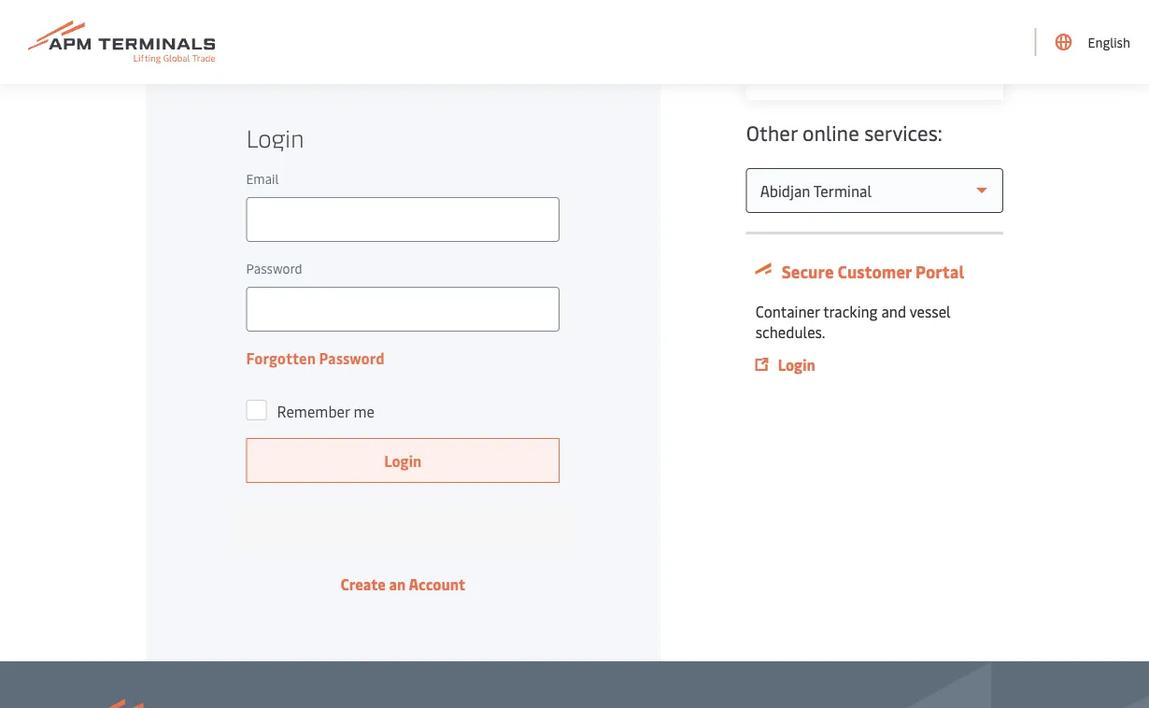 Task type: locate. For each thing, give the bounding box(es) containing it.
login
[[778, 355, 815, 375]]

services:
[[864, 119, 943, 146]]

and
[[881, 301, 906, 321]]

other online services:
[[746, 119, 943, 146]]

create an account
[[341, 574, 465, 594]]

vessel
[[910, 301, 951, 321]]

online
[[803, 119, 859, 146]]

account
[[409, 574, 465, 594]]

create
[[341, 574, 386, 594]]

other
[[746, 119, 798, 146]]

portal
[[916, 260, 965, 283]]

english
[[1088, 33, 1130, 51]]

login link
[[756, 353, 968, 377]]

schedules.
[[756, 321, 825, 341]]

tracking
[[823, 301, 878, 321]]

container
[[756, 301, 820, 321]]



Task type: describe. For each thing, give the bounding box(es) containing it.
secure
[[782, 260, 834, 283]]

apmt footer logo image
[[60, 699, 334, 708]]

an
[[389, 574, 406, 594]]

create an account link
[[341, 574, 465, 594]]

secure customer portal
[[778, 260, 965, 283]]

container tracking and vessel schedules.
[[756, 301, 951, 341]]

customer
[[838, 260, 912, 283]]

english button
[[1055, 0, 1130, 84]]



Task type: vqa. For each thing, say whether or not it's contained in the screenshot.
online
yes



